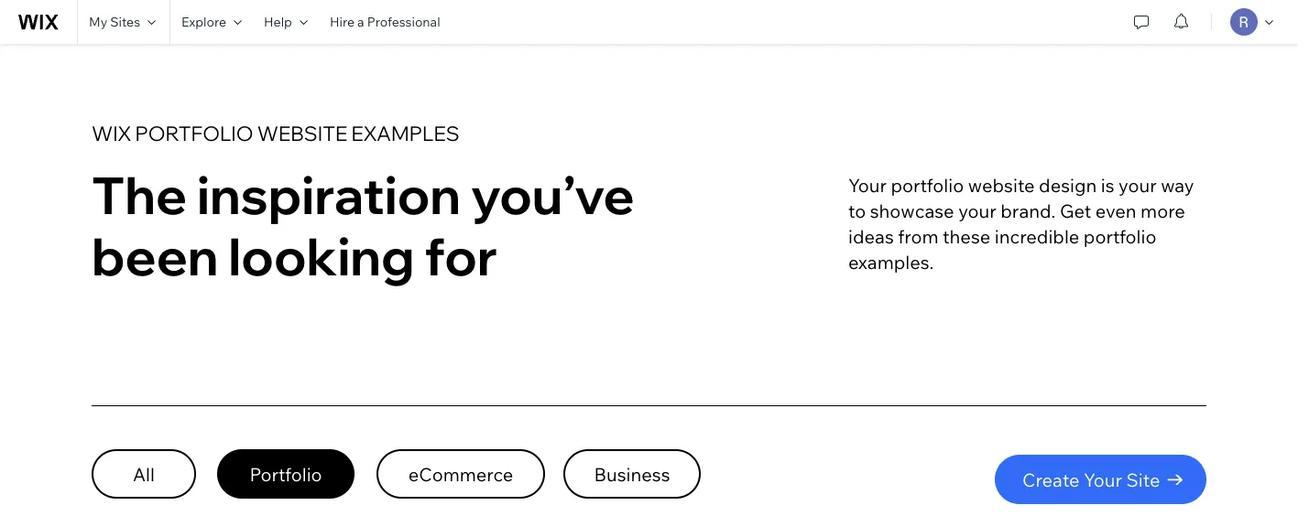 Task type: describe. For each thing, give the bounding box(es) containing it.
explore
[[181, 14, 226, 30]]

sites
[[110, 14, 140, 30]]

help
[[264, 14, 292, 30]]

my
[[89, 14, 107, 30]]

a
[[357, 14, 364, 30]]

my sites
[[89, 14, 140, 30]]



Task type: vqa. For each thing, say whether or not it's contained in the screenshot.
Hire a Professional
yes



Task type: locate. For each thing, give the bounding box(es) containing it.
hire a professional
[[330, 14, 440, 30]]

professional
[[367, 14, 440, 30]]

hire a professional link
[[319, 0, 451, 44]]

hire
[[330, 14, 355, 30]]

help button
[[253, 0, 319, 44]]



